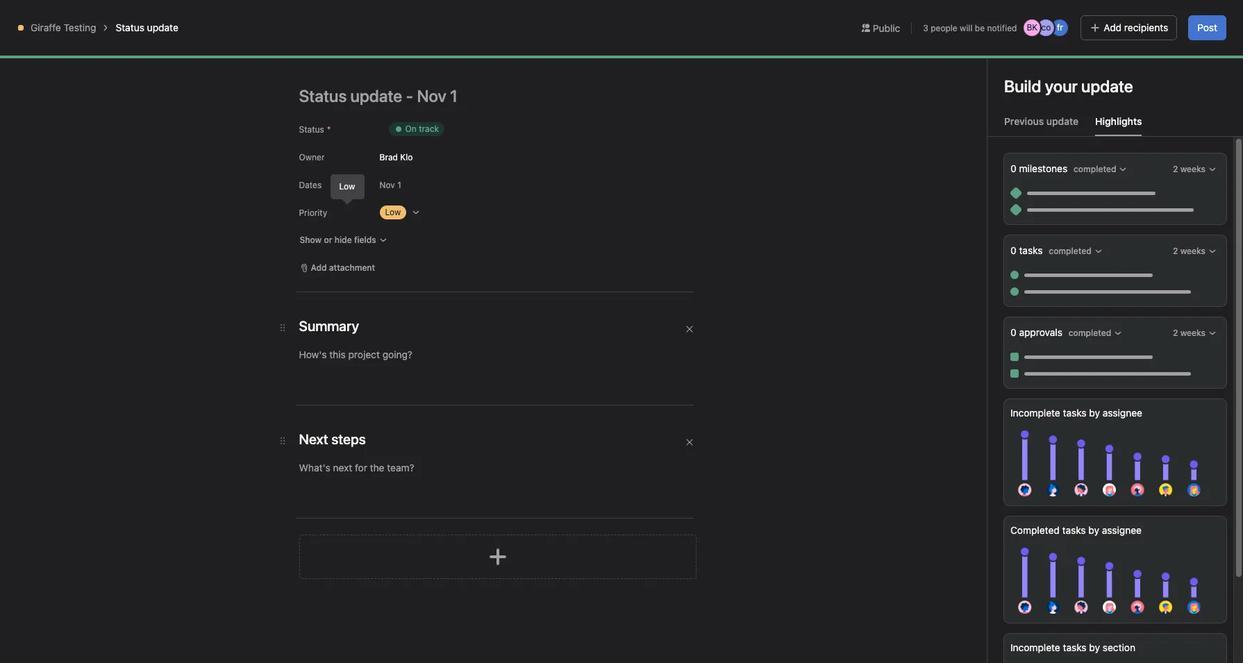 Task type: locate. For each thing, give the bounding box(es) containing it.
update inside tab list
[[1047, 115, 1079, 127]]

1 vertical spatial incomplete
[[1011, 642, 1060, 654]]

1 incomplete from the top
[[1011, 407, 1060, 419]]

1 vertical spatial status
[[299, 124, 324, 135]]

1 weeks from the top
[[1181, 164, 1206, 174]]

1 vertical spatial 2 weeks
[[1173, 246, 1206, 256]]

show or hide fields
[[300, 235, 376, 245]]

0 horizontal spatial add
[[311, 263, 327, 273]]

None text field
[[58, 47, 156, 72]]

1 vertical spatial completed button
[[1046, 242, 1106, 261]]

previous update
[[1004, 115, 1079, 127]]

giraffe testing link
[[31, 22, 96, 33]]

1 vertical spatial by
[[1089, 524, 1100, 536]]

status right testing
[[116, 22, 144, 33]]

3 2 weeks from the top
[[1173, 328, 1206, 338]]

1 vertical spatial assignee
[[1102, 524, 1142, 536]]

3 0 from the top
[[1011, 326, 1017, 338]]

weeks
[[1181, 164, 1206, 174], [1181, 246, 1206, 256], [1181, 328, 1206, 338]]

Section title text field
[[299, 317, 359, 336]]

add
[[1133, 11, 1148, 22], [1104, 22, 1122, 33], [311, 263, 327, 273]]

0 horizontal spatial low
[[339, 181, 355, 192]]

add recipients
[[1104, 22, 1168, 33]]

remove section image for next steps text box
[[685, 438, 694, 447]]

free trial 17 days left
[[981, 6, 1025, 26]]

0 vertical spatial incomplete
[[1011, 407, 1060, 419]]

2 vertical spatial completed button
[[1065, 324, 1126, 343]]

remove section image for summary text box
[[685, 325, 694, 333]]

2 for approvals
[[1173, 328, 1178, 338]]

what's in my trial? button
[[1033, 7, 1118, 26]]

completed button
[[1070, 160, 1131, 179], [1046, 242, 1106, 261], [1065, 324, 1126, 343]]

completed
[[1011, 524, 1060, 536]]

update
[[147, 22, 178, 33], [1047, 115, 1079, 127]]

weeks for milestones
[[1181, 164, 1206, 174]]

0 vertical spatial completed button
[[1070, 160, 1131, 179]]

milestones
[[1019, 163, 1068, 174]]

0 for approvals
[[1011, 326, 1017, 338]]

approvals
[[1019, 326, 1063, 338]]

2
[[1173, 164, 1178, 174], [1173, 246, 1178, 256], [1173, 328, 1178, 338]]

people
[[931, 23, 958, 33]]

completed right milestones
[[1074, 164, 1116, 174]]

add for add recipients
[[1104, 22, 1122, 33]]

low
[[339, 181, 355, 192], [385, 207, 401, 217]]

1 vertical spatial low
[[385, 207, 401, 217]]

0 vertical spatial status
[[116, 22, 144, 33]]

list box
[[458, 6, 791, 28]]

completed right approvals
[[1069, 328, 1111, 338]]

1 horizontal spatial status
[[299, 124, 324, 135]]

left
[[1012, 16, 1025, 26]]

brad
[[380, 152, 398, 162]]

1 horizontal spatial low
[[385, 207, 401, 217]]

free
[[990, 6, 1008, 17]]

2 incomplete from the top
[[1011, 642, 1060, 654]]

by for incomplete tasks by section
[[1089, 642, 1100, 654]]

2 weeks for approvals
[[1173, 328, 1206, 338]]

2 vertical spatial 2 weeks button
[[1170, 324, 1220, 343]]

0 vertical spatial weeks
[[1181, 164, 1206, 174]]

0 vertical spatial assignee
[[1103, 407, 1143, 419]]

add recipients button
[[1081, 15, 1177, 40]]

in
[[1069, 11, 1076, 22]]

2 weeks
[[1173, 164, 1206, 174], [1173, 246, 1206, 256], [1173, 328, 1206, 338]]

low right dates
[[339, 181, 355, 192]]

completed for 0 approvals
[[1069, 328, 1111, 338]]

low inside tooltip
[[339, 181, 355, 192]]

2 remove section image from the top
[[685, 438, 694, 447]]

0 vertical spatial 2
[[1173, 164, 1178, 174]]

brad klo
[[380, 152, 413, 162]]

2 2 from the top
[[1173, 246, 1178, 256]]

1 vertical spatial 2 weeks button
[[1170, 242, 1220, 261]]

incomplete for incomplete tasks by section
[[1011, 642, 1060, 654]]

add billing info button
[[1127, 7, 1197, 26]]

tasks
[[1019, 244, 1043, 256], [1063, 407, 1087, 419], [1062, 524, 1086, 536], [1063, 642, 1087, 654]]

status for status update
[[116, 22, 144, 33]]

giraffe testing
[[31, 22, 96, 33]]

2 for milestones
[[1173, 164, 1178, 174]]

priority
[[299, 208, 327, 218]]

3
[[923, 23, 929, 33]]

3 2 from the top
[[1173, 328, 1178, 338]]

status for status *
[[299, 124, 324, 135]]

1 vertical spatial 0
[[1011, 244, 1017, 256]]

weeks for tasks
[[1181, 246, 1206, 256]]

update for status update
[[147, 22, 178, 33]]

highlights
[[1095, 115, 1142, 127]]

1 2 weeks button from the top
[[1170, 160, 1220, 179]]

0 vertical spatial low
[[339, 181, 355, 192]]

0 approvals
[[1011, 326, 1065, 338]]

0 vertical spatial 0
[[1011, 163, 1017, 174]]

build
[[1004, 76, 1042, 96]]

assignee
[[1103, 407, 1143, 419], [1102, 524, 1142, 536]]

billing
[[1151, 11, 1174, 22]]

0 tasks
[[1011, 244, 1046, 256]]

by
[[1089, 407, 1100, 419], [1089, 524, 1100, 536], [1089, 642, 1100, 654]]

0 horizontal spatial update
[[147, 22, 178, 33]]

completed button for 0 approvals
[[1065, 324, 1126, 343]]

track
[[419, 124, 439, 134]]

0 vertical spatial completed
[[1074, 164, 1116, 174]]

2 vertical spatial 2 weeks
[[1173, 328, 1206, 338]]

public
[[873, 22, 900, 34]]

1 0 from the top
[[1011, 163, 1017, 174]]

*
[[327, 124, 331, 135]]

1 2 from the top
[[1173, 164, 1178, 174]]

1 vertical spatial 2
[[1173, 246, 1178, 256]]

notified
[[987, 23, 1017, 33]]

2 vertical spatial weeks
[[1181, 328, 1206, 338]]

3 weeks from the top
[[1181, 328, 1206, 338]]

2 horizontal spatial add
[[1133, 11, 1148, 22]]

remove section image
[[685, 325, 694, 333], [685, 438, 694, 447]]

3 2 weeks button from the top
[[1170, 324, 1220, 343]]

completed
[[1074, 164, 1116, 174], [1049, 246, 1092, 256], [1069, 328, 1111, 338]]

0 vertical spatial 2 weeks
[[1173, 164, 1206, 174]]

1 horizontal spatial update
[[1047, 115, 1079, 127]]

17
[[981, 16, 989, 26]]

completed button for 0 milestones
[[1070, 160, 1131, 179]]

1 remove section image from the top
[[685, 325, 694, 333]]

0 vertical spatial update
[[147, 22, 178, 33]]

add inside popup button
[[311, 263, 327, 273]]

1 2 weeks from the top
[[1173, 164, 1206, 174]]

1 vertical spatial remove section image
[[685, 438, 694, 447]]

status
[[116, 22, 144, 33], [299, 124, 324, 135]]

completed for 0 milestones
[[1074, 164, 1116, 174]]

2 2 weeks from the top
[[1173, 246, 1206, 256]]

0 vertical spatial by
[[1089, 407, 1100, 419]]

info
[[1176, 11, 1191, 22]]

on track
[[405, 124, 439, 134]]

status left *
[[299, 124, 324, 135]]

2 weeks from the top
[[1181, 246, 1206, 256]]

1 vertical spatial weeks
[[1181, 246, 1206, 256]]

on
[[405, 124, 417, 134]]

2 vertical spatial 2
[[1173, 328, 1178, 338]]

1
[[397, 180, 401, 190]]

hide
[[335, 235, 352, 245]]

add report section image
[[487, 546, 509, 568]]

1 vertical spatial completed
[[1049, 246, 1092, 256]]

2 weeks button
[[1170, 160, 1220, 179], [1170, 242, 1220, 261], [1170, 324, 1220, 343]]

low down nov 1
[[385, 207, 401, 217]]

your update
[[1045, 76, 1133, 96]]

2 0 from the top
[[1011, 244, 1017, 256]]

0
[[1011, 163, 1017, 174], [1011, 244, 1017, 256], [1011, 326, 1017, 338]]

Title of update text field
[[299, 81, 716, 111]]

2 vertical spatial by
[[1089, 642, 1100, 654]]

incomplete
[[1011, 407, 1060, 419], [1011, 642, 1060, 654]]

klo
[[400, 152, 413, 162]]

1 horizontal spatial add
[[1104, 22, 1122, 33]]

post button
[[1189, 15, 1227, 40]]

0 horizontal spatial status
[[116, 22, 144, 33]]

completed button for 0 tasks
[[1046, 242, 1106, 261]]

owner
[[299, 152, 325, 163]]

section
[[1103, 642, 1136, 654]]

completed right 0 tasks
[[1049, 246, 1092, 256]]

2 2 weeks button from the top
[[1170, 242, 1220, 261]]

0 vertical spatial remove section image
[[685, 325, 694, 333]]

dates
[[299, 180, 322, 190]]

1 vertical spatial update
[[1047, 115, 1079, 127]]

2 vertical spatial completed
[[1069, 328, 1111, 338]]

testing
[[64, 22, 96, 33]]

fr
[[1057, 22, 1063, 33]]

completed for 0 tasks
[[1049, 246, 1092, 256]]

tasks for incomplete tasks by assignee
[[1063, 407, 1087, 419]]

tab list
[[988, 114, 1243, 137]]

2 vertical spatial 0
[[1011, 326, 1017, 338]]

0 vertical spatial 2 weeks button
[[1170, 160, 1220, 179]]



Task type: describe. For each thing, give the bounding box(es) containing it.
2 weeks button for approvals
[[1170, 324, 1220, 343]]

show or hide fields button
[[293, 231, 394, 250]]

incomplete for incomplete tasks by assignee
[[1011, 407, 1060, 419]]

weeks for approvals
[[1181, 328, 1206, 338]]

what's
[[1040, 11, 1067, 22]]

my
[[1079, 11, 1090, 22]]

by for completed tasks by assignee
[[1089, 524, 1100, 536]]

bk
[[1027, 22, 1038, 33]]

add attachment
[[311, 263, 375, 273]]

dashboard
[[407, 87, 458, 99]]

trial?
[[1093, 11, 1112, 22]]

calendar
[[267, 87, 309, 99]]

2 weeks button for tasks
[[1170, 242, 1220, 261]]

ribbon image
[[25, 51, 42, 67]]

days
[[992, 16, 1010, 26]]

build your update
[[1004, 76, 1133, 96]]

2 weeks button for milestones
[[1170, 160, 1220, 179]]

show
[[300, 235, 322, 245]]

will
[[960, 23, 973, 33]]

status *
[[299, 124, 331, 135]]

previous
[[1004, 115, 1044, 127]]

or
[[324, 235, 332, 245]]

tasks for incomplete tasks by section
[[1063, 642, 1087, 654]]

nov
[[380, 180, 395, 190]]

tasks for 0 tasks
[[1019, 244, 1043, 256]]

add for add attachment
[[311, 263, 327, 273]]

completed tasks by assignee
[[1011, 524, 1142, 536]]

fields
[[354, 235, 376, 245]]

recipients
[[1124, 22, 1168, 33]]

giraffe
[[31, 22, 61, 33]]

what's in my trial?
[[1040, 11, 1112, 22]]

nov 1
[[380, 180, 401, 190]]

0 milestones
[[1011, 163, 1070, 174]]

0 for tasks
[[1011, 244, 1017, 256]]

Section title text field
[[299, 430, 366, 449]]

3 people will be notified
[[923, 23, 1017, 33]]

workflow link
[[325, 85, 380, 101]]

incomplete tasks by section
[[1011, 642, 1136, 654]]

assignee for completed tasks by assignee
[[1102, 524, 1142, 536]]

incomplete tasks by assignee
[[1011, 407, 1143, 419]]

add billing info
[[1133, 11, 1191, 22]]

assignee for incomplete tasks by assignee
[[1103, 407, 1143, 419]]

2 for tasks
[[1173, 246, 1178, 256]]

low button
[[380, 206, 420, 219]]

remove from starred image
[[183, 53, 194, 65]]

tasks for completed tasks by assignee
[[1062, 524, 1086, 536]]

add for add billing info
[[1133, 11, 1148, 22]]

dashboard link
[[396, 85, 458, 101]]

tab list containing previous update
[[988, 114, 1243, 137]]

update for previous update
[[1047, 115, 1079, 127]]

post
[[1198, 22, 1218, 33]]

add attachment button
[[293, 258, 381, 278]]

workflow
[[336, 87, 380, 99]]

calendar link
[[256, 85, 309, 101]]

status update
[[116, 22, 178, 33]]

by for incomplete tasks by assignee
[[1089, 407, 1100, 419]]

low inside popup button
[[385, 207, 401, 217]]

attachment
[[329, 263, 375, 273]]

2 weeks for tasks
[[1173, 246, 1206, 256]]

co
[[1041, 22, 1051, 33]]

trial
[[1010, 6, 1025, 17]]

0 for milestones
[[1011, 163, 1017, 174]]

on track button
[[380, 117, 453, 142]]

be
[[975, 23, 985, 33]]

low tooltip
[[331, 175, 364, 203]]

2 weeks for milestones
[[1173, 164, 1206, 174]]



Task type: vqa. For each thing, say whether or not it's contained in the screenshot.
New Image
no



